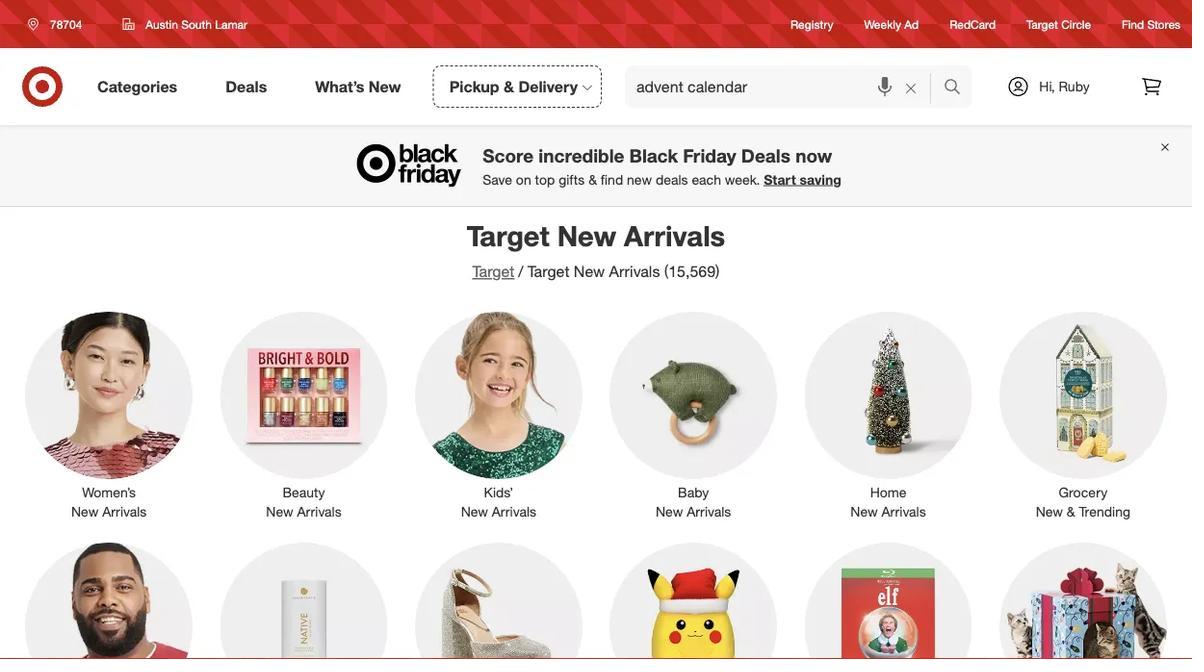 Task type: locate. For each thing, give the bounding box(es) containing it.
deals up start
[[742, 144, 791, 167]]

arrivals for baby
[[687, 504, 731, 521]]

2 horizontal spatial &
[[1067, 504, 1076, 521]]

gifts
[[559, 171, 585, 188]]

black
[[630, 144, 678, 167]]

deals
[[656, 171, 688, 188]]

deals link
[[209, 65, 291, 108]]

new for target
[[557, 219, 616, 253]]

new inside grocery new & trending
[[1036, 504, 1063, 521]]

& right pickup
[[504, 77, 514, 96]]

delivery
[[519, 77, 578, 96]]

pickup
[[449, 77, 499, 96]]

what's new
[[315, 77, 401, 96]]

women's
[[82, 485, 136, 501]]

search
[[935, 79, 982, 98]]

& down the "grocery" in the bottom of the page
[[1067, 504, 1076, 521]]

new down women's
[[71, 504, 98, 521]]

deals inside the score incredible black friday deals now save on top gifts & find new deals each week. start saving
[[742, 144, 791, 167]]

arrivals down kids'
[[492, 504, 537, 521]]

arrivals inside baby new arrivals
[[687, 504, 731, 521]]

arrivals inside 'home new arrivals'
[[882, 504, 926, 521]]

target link
[[473, 262, 515, 281]]

new for home
[[851, 504, 878, 521]]

kids'
[[484, 485, 513, 501]]

arrivals down "baby"
[[687, 504, 731, 521]]

deals down lamar at the top
[[226, 77, 267, 96]]

target left /
[[473, 262, 515, 281]]

baby
[[678, 485, 709, 501]]

on
[[516, 171, 531, 188]]

1 horizontal spatial &
[[589, 171, 597, 188]]

target circle link
[[1027, 16, 1091, 32]]

arrivals down 'home' on the right bottom of the page
[[882, 504, 926, 521]]

deals
[[226, 77, 267, 96], [742, 144, 791, 167]]

new down the "grocery" in the bottom of the page
[[1036, 504, 1063, 521]]

arrivals down beauty
[[297, 504, 342, 521]]

(15,569)
[[664, 262, 720, 281]]

save
[[483, 171, 512, 188]]

find stores
[[1122, 17, 1181, 31]]

new
[[369, 77, 401, 96], [557, 219, 616, 253], [574, 262, 605, 281], [71, 504, 98, 521], [266, 504, 293, 521], [461, 504, 488, 521], [656, 504, 683, 521], [851, 504, 878, 521], [1036, 504, 1063, 521]]

new down "baby"
[[656, 504, 683, 521]]

new
[[627, 171, 652, 188]]

new for kids'
[[461, 504, 488, 521]]

categories link
[[81, 65, 202, 108]]

each
[[692, 171, 721, 188]]

austin south lamar
[[146, 17, 248, 31]]

0 horizontal spatial deals
[[226, 77, 267, 96]]

score
[[483, 144, 534, 167]]

arrivals inside beauty new arrivals
[[297, 504, 342, 521]]

& inside grocery new & trending
[[1067, 504, 1076, 521]]

target
[[1027, 17, 1058, 31], [467, 219, 550, 253], [473, 262, 515, 281], [528, 262, 570, 281]]

saving
[[800, 171, 842, 188]]

registry link
[[791, 16, 834, 32]]

now
[[796, 144, 832, 167]]

new for women's
[[71, 504, 98, 521]]

kids' new arrivals
[[461, 485, 537, 521]]

arrivals inside women's new arrivals
[[102, 504, 147, 521]]

weekly ad link
[[865, 16, 919, 32]]

baby new arrivals
[[656, 485, 731, 521]]

What can we help you find? suggestions appear below search field
[[625, 65, 949, 108]]

women's new arrivals
[[71, 485, 147, 521]]

arrivals up (15,569)
[[624, 219, 725, 253]]

weekly ad
[[865, 17, 919, 31]]

grocery new & trending
[[1036, 485, 1131, 521]]

0 horizontal spatial &
[[504, 77, 514, 96]]

0 vertical spatial &
[[504, 77, 514, 96]]

target new arrivals target / target new arrivals (15,569)
[[467, 219, 725, 281]]

new inside women's new arrivals
[[71, 504, 98, 521]]

arrivals for target
[[624, 219, 725, 253]]

new down 'home' on the right bottom of the page
[[851, 504, 878, 521]]

grocery
[[1059, 485, 1108, 501]]

0 vertical spatial deals
[[226, 77, 267, 96]]

arrivals
[[624, 219, 725, 253], [609, 262, 660, 281], [102, 504, 147, 521], [297, 504, 342, 521], [492, 504, 537, 521], [687, 504, 731, 521], [882, 504, 926, 521]]

arrivals down women's
[[102, 504, 147, 521]]

new down 'gifts'
[[557, 219, 616, 253]]

new inside kids' new arrivals
[[461, 504, 488, 521]]

new down kids'
[[461, 504, 488, 521]]

arrivals for home
[[882, 504, 926, 521]]

2 vertical spatial &
[[1067, 504, 1076, 521]]

new down beauty
[[266, 504, 293, 521]]

home new arrivals
[[851, 485, 926, 521]]

new inside baby new arrivals
[[656, 504, 683, 521]]

new inside 'home new arrivals'
[[851, 504, 878, 521]]

1 horizontal spatial deals
[[742, 144, 791, 167]]

weekly
[[865, 17, 902, 31]]

1 vertical spatial &
[[589, 171, 597, 188]]

categories
[[97, 77, 177, 96]]

& left find
[[589, 171, 597, 188]]

&
[[504, 77, 514, 96], [589, 171, 597, 188], [1067, 504, 1076, 521]]

south
[[181, 17, 212, 31]]

new right what's
[[369, 77, 401, 96]]

incredible
[[539, 144, 624, 167]]

what's new link
[[299, 65, 425, 108]]

arrivals inside kids' new arrivals
[[492, 504, 537, 521]]

78704 button
[[15, 7, 102, 41]]

1 vertical spatial deals
[[742, 144, 791, 167]]

lamar
[[215, 17, 248, 31]]

new for grocery
[[1036, 504, 1063, 521]]

new inside beauty new arrivals
[[266, 504, 293, 521]]

/
[[519, 262, 524, 281]]



Task type: describe. For each thing, give the bounding box(es) containing it.
& inside the score incredible black friday deals now save on top gifts & find new deals each week. start saving
[[589, 171, 597, 188]]

78704
[[50, 17, 82, 31]]

arrivals left (15,569)
[[609, 262, 660, 281]]

search button
[[935, 65, 982, 112]]

new for baby
[[656, 504, 683, 521]]

new for what's
[[369, 77, 401, 96]]

home
[[870, 485, 907, 501]]

new for beauty
[[266, 504, 293, 521]]

friday
[[683, 144, 736, 167]]

arrivals for kids'
[[492, 504, 537, 521]]

target circle
[[1027, 17, 1091, 31]]

start
[[764, 171, 796, 188]]

registry
[[791, 17, 834, 31]]

austin
[[146, 17, 178, 31]]

target left circle
[[1027, 17, 1058, 31]]

new right /
[[574, 262, 605, 281]]

redcard
[[950, 17, 996, 31]]

stores
[[1148, 17, 1181, 31]]

pickup & delivery link
[[433, 65, 602, 108]]

redcard link
[[950, 16, 996, 32]]

arrivals for women's
[[102, 504, 147, 521]]

what's
[[315, 77, 365, 96]]

beauty
[[283, 485, 325, 501]]

target up /
[[467, 219, 550, 253]]

target right /
[[528, 262, 570, 281]]

ruby
[[1059, 78, 1090, 95]]

find stores link
[[1122, 16, 1181, 32]]

top
[[535, 171, 555, 188]]

score incredible black friday deals now save on top gifts & find new deals each week. start saving
[[483, 144, 842, 188]]

week.
[[725, 171, 760, 188]]

pickup & delivery
[[449, 77, 578, 96]]

hi, ruby
[[1040, 78, 1090, 95]]

find
[[1122, 17, 1144, 31]]

beauty new arrivals
[[266, 485, 342, 521]]

hi,
[[1040, 78, 1055, 95]]

austin south lamar button
[[110, 7, 260, 41]]

arrivals for beauty
[[297, 504, 342, 521]]

trending
[[1079, 504, 1131, 521]]

find
[[601, 171, 623, 188]]

circle
[[1062, 17, 1091, 31]]

ad
[[905, 17, 919, 31]]



Task type: vqa. For each thing, say whether or not it's contained in the screenshot.
1 to the left
no



